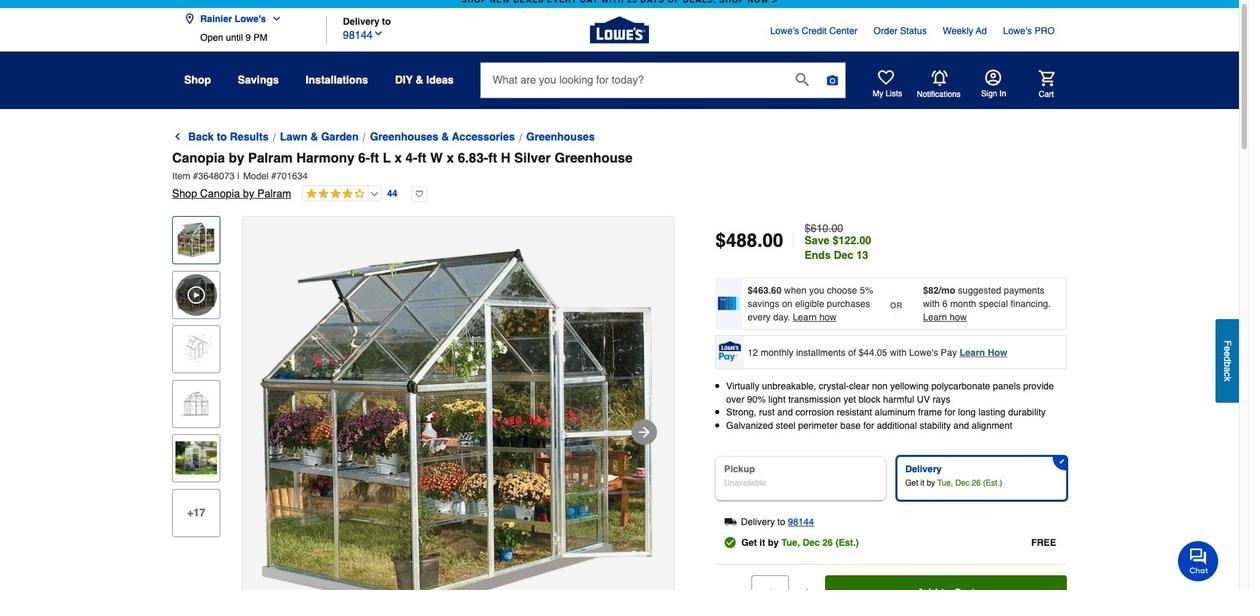 Task type: locate. For each thing, give the bounding box(es) containing it.
0 horizontal spatial 98144
[[343, 29, 373, 41]]

with
[[923, 299, 940, 310], [890, 347, 907, 358]]

results
[[230, 131, 269, 143]]

h
[[501, 151, 511, 166]]

pay
[[941, 347, 957, 358]]

delivery inside delivery get it by tue, dec 26 (est.)
[[906, 465, 942, 475]]

with left 6
[[923, 299, 940, 310]]

1 vertical spatial 98144 button
[[788, 515, 814, 531]]

tue, down delivery to 98144 on the right
[[782, 538, 800, 549]]

it down delivery to 98144 on the right
[[760, 538, 766, 549]]

1 horizontal spatial &
[[416, 74, 424, 86]]

0 vertical spatial to
[[382, 16, 391, 26]]

ends
[[805, 250, 831, 262]]

greenhouses & accessories link
[[370, 129, 515, 145]]

back to results
[[188, 131, 269, 143]]

shop for shop canopia by palram
[[172, 188, 197, 200]]

$
[[716, 230, 726, 251]]

lawn
[[280, 131, 307, 143]]

and down long
[[954, 421, 970, 431]]

for down rays
[[945, 407, 956, 418]]

how
[[820, 312, 837, 323], [950, 312, 967, 323]]

palram up the 'model'
[[248, 151, 293, 166]]

learn how button down 6
[[923, 311, 967, 324]]

canopia by palram  #701634 - thumbnail4 image
[[176, 438, 217, 480]]

get inside delivery get it by tue, dec 26 (est.)
[[906, 479, 919, 489]]

| right 00
[[792, 228, 797, 252]]

save $122.00 ends dec 13
[[805, 235, 872, 262]]

x right "w"
[[447, 151, 454, 166]]

| left the 'model'
[[237, 171, 240, 182]]

1 horizontal spatial #
[[271, 171, 277, 182]]

shop down item
[[172, 188, 197, 200]]

with right $44.05
[[890, 347, 907, 358]]

2 e from the top
[[1223, 352, 1234, 357]]

1 horizontal spatial learn how button
[[923, 311, 967, 324]]

# right the 'model'
[[271, 171, 277, 182]]

12
[[748, 347, 758, 358]]

98144 up the get it by tue, dec 26 (est.)
[[788, 518, 814, 528]]

by down back to results
[[229, 151, 244, 166]]

notifications
[[917, 89, 961, 99]]

0 vertical spatial (est.)
[[983, 479, 1003, 489]]

canopia
[[172, 151, 225, 166], [200, 188, 240, 200]]

1 horizontal spatial 26
[[972, 479, 981, 489]]

1 horizontal spatial how
[[950, 312, 967, 323]]

2 horizontal spatial to
[[778, 518, 786, 528]]

it
[[921, 479, 925, 489], [760, 538, 766, 549]]

how down month
[[950, 312, 967, 323]]

0 horizontal spatial get
[[742, 538, 757, 549]]

98144 button
[[343, 26, 384, 43], [788, 515, 814, 531]]

panels
[[993, 381, 1021, 392]]

by down stability
[[927, 479, 936, 489]]

0 horizontal spatial x
[[395, 151, 402, 166]]

delivery
[[343, 16, 380, 26], [906, 465, 942, 475], [741, 518, 775, 528]]

harmony
[[297, 151, 355, 166]]

chevron down image up 'pm'
[[266, 13, 282, 24]]

1 ft from the left
[[370, 151, 379, 166]]

1 vertical spatial and
[[954, 421, 970, 431]]

when you choose 5% savings on eligible purchases every day.
[[748, 285, 874, 323]]

1 vertical spatial it
[[760, 538, 766, 549]]

lowe's left the 'pay'
[[910, 347, 939, 358]]

0 horizontal spatial how
[[820, 312, 837, 323]]

tue, down stability
[[938, 479, 953, 489]]

for right base
[[864, 421, 875, 431]]

1 vertical spatial with
[[890, 347, 907, 358]]

canopia by palram  #701634 - thumbnail2 image
[[176, 329, 217, 371]]

corrosion
[[796, 407, 834, 418]]

unavailable
[[725, 479, 767, 489]]

0 horizontal spatial #
[[193, 171, 198, 182]]

long
[[959, 407, 976, 418]]

1 horizontal spatial with
[[923, 299, 940, 310]]

0 horizontal spatial (est.)
[[836, 538, 859, 549]]

1 horizontal spatial it
[[921, 479, 925, 489]]

2 vertical spatial delivery
[[741, 518, 775, 528]]

98144 down the delivery to
[[343, 29, 373, 41]]

(est.)
[[983, 479, 1003, 489], [836, 538, 859, 549]]

6.83-
[[458, 151, 488, 166]]

0 horizontal spatial 98144 button
[[343, 26, 384, 43]]

option group
[[710, 452, 1073, 507]]

unbreakable,
[[762, 381, 817, 392]]

& right diy
[[416, 74, 424, 86]]

0 horizontal spatial ft
[[370, 151, 379, 166]]

$122.00
[[833, 235, 872, 247]]

0 horizontal spatial dec
[[803, 538, 820, 549]]

# right item
[[193, 171, 198, 182]]

to for delivery to
[[382, 16, 391, 26]]

1 horizontal spatial 98144
[[788, 518, 814, 528]]

lowe's inside button
[[235, 13, 266, 24]]

0 vertical spatial |
[[237, 171, 240, 182]]

0 horizontal spatial delivery
[[343, 16, 380, 26]]

canopia down back
[[172, 151, 225, 166]]

rainier lowe's button
[[184, 5, 288, 32]]

and up steel
[[778, 407, 793, 418]]

back to results link
[[172, 129, 269, 145]]

rays
[[933, 394, 951, 405]]

0 vertical spatial 98144 button
[[343, 26, 384, 43]]

2 horizontal spatial &
[[442, 131, 449, 143]]

greenhouses
[[370, 131, 439, 143], [527, 131, 595, 143]]

harmful
[[883, 394, 915, 405]]

learn how link
[[960, 347, 1008, 358]]

2 horizontal spatial ft
[[488, 151, 497, 166]]

0 vertical spatial it
[[921, 479, 925, 489]]

delivery down stability
[[906, 465, 942, 475]]

alignment
[[972, 421, 1013, 431]]

item
[[172, 171, 190, 182]]

by down delivery to 98144 on the right
[[768, 538, 779, 549]]

lowe's
[[235, 13, 266, 24], [771, 25, 799, 36], [1003, 25, 1032, 36], [910, 347, 939, 358]]

rust
[[759, 407, 775, 418]]

search image
[[796, 73, 810, 86]]

2 learn how button from the left
[[923, 311, 967, 324]]

learn right the 'pay'
[[960, 347, 985, 358]]

ft
[[370, 151, 379, 166], [418, 151, 427, 166], [488, 151, 497, 166]]

sign in button
[[982, 70, 1007, 99]]

order status link
[[874, 24, 927, 38]]

learn down 6
[[923, 312, 947, 323]]

0 vertical spatial 26
[[972, 479, 981, 489]]

1 horizontal spatial learn
[[923, 312, 947, 323]]

0 horizontal spatial learn how button
[[793, 311, 837, 324]]

tue, inside delivery get it by tue, dec 26 (est.)
[[938, 479, 953, 489]]

delivery up installations
[[343, 16, 380, 26]]

2 vertical spatial to
[[778, 518, 786, 528]]

1 horizontal spatial 98144 button
[[788, 515, 814, 531]]

$ 488 . 00
[[716, 230, 784, 251]]

by inside canopia by palram harmony 6-ft l x 4-ft w x 6.83-ft h silver greenhouse item # 3648073 | model # 701634
[[229, 151, 244, 166]]

to
[[382, 16, 391, 26], [217, 131, 227, 143], [778, 518, 786, 528]]

suggested payments with 6 month special financing. learn how
[[923, 285, 1051, 323]]

chevron left image
[[172, 131, 183, 142]]

lawn & garden link
[[280, 129, 359, 145]]

chevron down image
[[266, 13, 282, 24], [373, 28, 384, 39]]

strong,
[[727, 407, 757, 418]]

1 greenhouses from the left
[[370, 131, 439, 143]]

item number 3 6 4 8 0 7 3 and model number 7 0 1 6 3 4 element
[[172, 170, 1067, 183]]

learn how
[[793, 312, 837, 323]]

1 horizontal spatial get
[[906, 479, 919, 489]]

0 horizontal spatial greenhouses
[[370, 131, 439, 143]]

tue,
[[938, 479, 953, 489], [782, 538, 800, 549]]

2 x from the left
[[447, 151, 454, 166]]

1 x from the left
[[395, 151, 402, 166]]

palram down 701634 on the left top of the page
[[257, 188, 291, 200]]

1 horizontal spatial delivery
[[741, 518, 775, 528]]

0 vertical spatial get
[[906, 479, 919, 489]]

1 vertical spatial tue,
[[782, 538, 800, 549]]

98144 button up the get it by tue, dec 26 (est.)
[[788, 515, 814, 531]]

26 inside delivery get it by tue, dec 26 (est.)
[[972, 479, 981, 489]]

1 vertical spatial get
[[742, 538, 757, 549]]

back
[[188, 131, 214, 143]]

f e e d b a c k
[[1223, 341, 1234, 382]]

0 horizontal spatial 26
[[823, 538, 833, 549]]

ft left l
[[370, 151, 379, 166]]

get right "check circle filled" image
[[742, 538, 757, 549]]

light
[[769, 394, 786, 405]]

9
[[246, 32, 251, 43]]

learn inside suggested payments with 6 month special financing. learn how
[[923, 312, 947, 323]]

1 horizontal spatial |
[[792, 228, 797, 252]]

base
[[841, 421, 861, 431]]

2 vertical spatial dec
[[803, 538, 820, 549]]

1 vertical spatial |
[[792, 228, 797, 252]]

1 horizontal spatial to
[[382, 16, 391, 26]]

0 horizontal spatial |
[[237, 171, 240, 182]]

aluminum
[[875, 407, 916, 418]]

delivery to
[[343, 16, 391, 26]]

1 vertical spatial 98144
[[788, 518, 814, 528]]

0 vertical spatial delivery
[[343, 16, 380, 26]]

1 vertical spatial delivery
[[906, 465, 942, 475]]

lowe's left credit
[[771, 25, 799, 36]]

$82/mo
[[923, 285, 956, 296]]

3 ft from the left
[[488, 151, 497, 166]]

chevron down image down the delivery to
[[373, 28, 384, 39]]

learn how button for $82/mo
[[923, 311, 967, 324]]

shop
[[184, 74, 211, 86], [172, 188, 197, 200]]

0 horizontal spatial with
[[890, 347, 907, 358]]

of
[[849, 347, 856, 358]]

2 horizontal spatial dec
[[956, 479, 970, 489]]

0 horizontal spatial and
[[778, 407, 793, 418]]

palram inside canopia by palram harmony 6-ft l x 4-ft w x 6.83-ft h silver greenhouse item # 3648073 | model # 701634
[[248, 151, 293, 166]]

greenhouses up 4-
[[370, 131, 439, 143]]

5%
[[860, 285, 874, 296]]

1 e from the top
[[1223, 347, 1234, 352]]

by inside delivery get it by tue, dec 26 (est.)
[[927, 479, 936, 489]]

2 horizontal spatial delivery
[[906, 465, 942, 475]]

learn how button down eligible
[[793, 311, 837, 324]]

w
[[430, 151, 443, 166]]

1 learn how button from the left
[[793, 311, 837, 324]]

learn how button
[[793, 311, 837, 324], [923, 311, 967, 324]]

0 vertical spatial shop
[[184, 74, 211, 86]]

get down additional
[[906, 479, 919, 489]]

open
[[200, 32, 223, 43]]

weekly
[[943, 25, 974, 36]]

location image
[[184, 13, 195, 24]]

None search field
[[481, 62, 847, 109]]

1 vertical spatial shop
[[172, 188, 197, 200]]

delivery right truck filled image
[[741, 518, 775, 528]]

(est.) inside delivery get it by tue, dec 26 (est.)
[[983, 479, 1003, 489]]

how
[[988, 347, 1008, 358]]

1 horizontal spatial for
[[945, 407, 956, 418]]

0 horizontal spatial tue,
[[782, 538, 800, 549]]

0 vertical spatial for
[[945, 407, 956, 418]]

dec inside delivery get it by tue, dec 26 (est.)
[[956, 479, 970, 489]]

2 greenhouses from the left
[[527, 131, 595, 143]]

order
[[874, 25, 898, 36]]

0 vertical spatial dec
[[834, 250, 854, 262]]

0 vertical spatial chevron down image
[[266, 13, 282, 24]]

monthly
[[761, 347, 794, 358]]

0 vertical spatial with
[[923, 299, 940, 310]]

lowe's left the pro
[[1003, 25, 1032, 36]]

1 horizontal spatial chevron down image
[[373, 28, 384, 39]]

1 horizontal spatial x
[[447, 151, 454, 166]]

1 horizontal spatial tue,
[[938, 479, 953, 489]]

e up d
[[1223, 347, 1234, 352]]

x right l
[[395, 151, 402, 166]]

1 horizontal spatial greenhouses
[[527, 131, 595, 143]]

canopia by palram harmony 6-ft l x 4-ft w x 6.83-ft h silver greenhouse item # 3648073 | model # 701634
[[172, 151, 633, 182]]

canopia down 3648073 at the top left
[[200, 188, 240, 200]]

0 vertical spatial palram
[[248, 151, 293, 166]]

yellowing
[[891, 381, 929, 392]]

how down eligible
[[820, 312, 837, 323]]

26
[[972, 479, 981, 489], [823, 538, 833, 549]]

e up b
[[1223, 352, 1234, 357]]

it inside delivery get it by tue, dec 26 (est.)
[[921, 479, 925, 489]]

it down stability
[[921, 479, 925, 489]]

& right the lawn
[[310, 131, 318, 143]]

credit
[[802, 25, 827, 36]]

&
[[416, 74, 424, 86], [310, 131, 318, 143], [442, 131, 449, 143]]

$44.05
[[859, 347, 888, 358]]

ft left "w"
[[418, 151, 427, 166]]

& inside button
[[416, 74, 424, 86]]

& up "w"
[[442, 131, 449, 143]]

1 horizontal spatial (est.)
[[983, 479, 1003, 489]]

#
[[193, 171, 198, 182], [271, 171, 277, 182]]

0 vertical spatial tue,
[[938, 479, 953, 489]]

0 horizontal spatial chevron down image
[[266, 13, 282, 24]]

learn down eligible
[[793, 312, 817, 323]]

greenhouses up silver
[[527, 131, 595, 143]]

1 vertical spatial dec
[[956, 479, 970, 489]]

lowe's up 9 on the top left of the page
[[235, 13, 266, 24]]

0 vertical spatial canopia
[[172, 151, 225, 166]]

13
[[857, 250, 869, 262]]

option group containing pickup
[[710, 452, 1073, 507]]

b
[[1223, 362, 1234, 367]]

to for back to results
[[217, 131, 227, 143]]

1 horizontal spatial and
[[954, 421, 970, 431]]

in
[[1000, 89, 1007, 98]]

1 horizontal spatial ft
[[418, 151, 427, 166]]

|
[[237, 171, 240, 182], [792, 228, 797, 252]]

1 horizontal spatial dec
[[834, 250, 854, 262]]

0 horizontal spatial for
[[864, 421, 875, 431]]

98144 button up installations button
[[343, 26, 384, 43]]

1 vertical spatial to
[[217, 131, 227, 143]]

shop down 'open'
[[184, 74, 211, 86]]

f e e d b a c k button
[[1216, 320, 1240, 403]]

e
[[1223, 347, 1234, 352], [1223, 352, 1234, 357]]

0 horizontal spatial to
[[217, 131, 227, 143]]

learn how button for $463.60
[[793, 311, 837, 324]]

2 how from the left
[[950, 312, 967, 323]]

0 horizontal spatial &
[[310, 131, 318, 143]]

& for garden
[[310, 131, 318, 143]]

ft left h
[[488, 151, 497, 166]]



Task type: vqa. For each thing, say whether or not it's contained in the screenshot.
A car hood open to show the engine and car battery. image
no



Task type: describe. For each thing, give the bounding box(es) containing it.
2 # from the left
[[271, 171, 277, 182]]

44
[[387, 188, 398, 199]]

lowe's home improvement logo image
[[590, 0, 649, 59]]

delivery to 98144
[[741, 518, 814, 528]]

get it by tue, dec 26 (est.)
[[742, 538, 859, 549]]

3.8 stars image
[[303, 188, 365, 201]]

uv
[[917, 394, 930, 405]]

0 vertical spatial and
[[778, 407, 793, 418]]

2 ft from the left
[[418, 151, 427, 166]]

canopia by palram  #701634 image
[[243, 217, 674, 591]]

non
[[872, 381, 888, 392]]

choose
[[827, 285, 857, 296]]

transmission
[[789, 394, 841, 405]]

how inside suggested payments with 6 month special financing. learn how
[[950, 312, 967, 323]]

weekly ad
[[943, 25, 987, 36]]

488
[[726, 230, 758, 251]]

installations button
[[306, 68, 368, 92]]

lowe's home improvement lists image
[[878, 70, 894, 86]]

lowe's home improvement account image
[[986, 70, 1002, 86]]

diy & ideas button
[[395, 68, 454, 92]]

truck filled image
[[725, 517, 737, 529]]

0 horizontal spatial it
[[760, 538, 766, 549]]

arrow right image
[[637, 425, 653, 441]]

+17
[[187, 508, 205, 520]]

1 vertical spatial for
[[864, 421, 875, 431]]

savings
[[748, 299, 780, 310]]

plus image
[[801, 589, 814, 591]]

chat invite button image
[[1179, 541, 1219, 582]]

payments
[[1004, 285, 1045, 296]]

lasting
[[979, 407, 1006, 418]]

4-
[[406, 151, 418, 166]]

virtually unbreakable, crystal-clear non yellowing polycarbonate panels provide over 90% light transmission yet block harmful uv rays strong, rust and corrosion resistant aluminum frame for long lasting durability galvanized steel perimeter base for additional stability and alignment
[[727, 381, 1054, 431]]

crystal-
[[819, 381, 849, 392]]

with inside suggested payments with 6 month special financing. learn how
[[923, 299, 940, 310]]

f
[[1223, 341, 1234, 347]]

lowe's credit center link
[[771, 24, 858, 38]]

6-
[[358, 151, 370, 166]]

open until 9 pm
[[200, 32, 268, 43]]

eligible
[[795, 299, 825, 310]]

by down the 'model'
[[243, 188, 254, 200]]

order status
[[874, 25, 927, 36]]

installments
[[796, 347, 846, 358]]

1 # from the left
[[193, 171, 198, 182]]

to for delivery to 98144
[[778, 518, 786, 528]]

purchases
[[827, 299, 871, 310]]

ideas
[[426, 74, 454, 86]]

every
[[748, 312, 771, 323]]

d
[[1223, 357, 1234, 362]]

| inside canopia by palram harmony 6-ft l x 4-ft w x 6.83-ft h silver greenhouse item # 3648073 | model # 701634
[[237, 171, 240, 182]]

lowe's pro
[[1003, 25, 1055, 36]]

yet
[[844, 394, 856, 405]]

1 vertical spatial 26
[[823, 538, 833, 549]]

0 horizontal spatial learn
[[793, 312, 817, 323]]

l
[[383, 151, 391, 166]]

check circle filled image
[[725, 538, 736, 550]]

heart outline image
[[412, 186, 428, 202]]

sign in
[[982, 89, 1007, 98]]

ad
[[976, 25, 987, 36]]

Search Query text field
[[481, 63, 786, 98]]

center
[[830, 25, 858, 36]]

greenhouses for greenhouses
[[527, 131, 595, 143]]

chevron down image inside rainier lowe's button
[[266, 13, 282, 24]]

savings
[[238, 74, 279, 86]]

resistant
[[837, 407, 873, 418]]

suggested
[[958, 285, 1002, 296]]

pickup
[[725, 465, 755, 475]]

additional
[[877, 421, 917, 431]]

camera image
[[826, 74, 840, 87]]

day.
[[773, 312, 791, 323]]

dec inside save $122.00 ends dec 13
[[834, 250, 854, 262]]

lawn & garden
[[280, 131, 359, 143]]

steel
[[776, 421, 796, 431]]

delivery for delivery to 98144
[[741, 518, 775, 528]]

shop for shop
[[184, 74, 211, 86]]

& for accessories
[[442, 131, 449, 143]]

greenhouse
[[555, 151, 633, 166]]

1 vertical spatial (est.)
[[836, 538, 859, 549]]

when
[[784, 285, 807, 296]]

pro
[[1035, 25, 1055, 36]]

greenhouses & accessories
[[370, 131, 515, 143]]

6
[[943, 299, 948, 310]]

free
[[1032, 538, 1057, 549]]

2 horizontal spatial learn
[[960, 347, 985, 358]]

status
[[901, 25, 927, 36]]

lowe's pro link
[[1003, 24, 1055, 38]]

canopia inside canopia by palram harmony 6-ft l x 4-ft w x 6.83-ft h silver greenhouse item # 3648073 | model # 701634
[[172, 151, 225, 166]]

delivery get it by tue, dec 26 (est.)
[[906, 465, 1003, 489]]

or
[[891, 302, 903, 311]]

1 vertical spatial chevron down image
[[373, 28, 384, 39]]

delivery for delivery to
[[343, 16, 380, 26]]

lowe's credit center
[[771, 25, 858, 36]]

$463.60
[[748, 285, 782, 296]]

on
[[782, 299, 793, 310]]

canopia by palram  #701634 - thumbnail image
[[176, 220, 217, 261]]

financing.
[[1011, 299, 1051, 310]]

greenhouses for greenhouses & accessories
[[370, 131, 439, 143]]

shop button
[[184, 68, 211, 92]]

clear
[[849, 381, 870, 392]]

lists
[[886, 89, 903, 98]]

.
[[758, 230, 763, 251]]

galvanized
[[727, 421, 773, 431]]

lowe's home improvement notification center image
[[932, 70, 948, 86]]

canopia by palram  #701634 - thumbnail3 image
[[176, 384, 217, 425]]

90%
[[747, 394, 766, 405]]

delivery for delivery get it by tue, dec 26 (est.)
[[906, 465, 942, 475]]

a
[[1223, 367, 1234, 373]]

1 vertical spatial canopia
[[200, 188, 240, 200]]

1 vertical spatial palram
[[257, 188, 291, 200]]

silver
[[514, 151, 551, 166]]

rainier
[[200, 13, 232, 24]]

special
[[979, 299, 1008, 310]]

lowes pay logo image
[[717, 342, 744, 362]]

lowe's home improvement cart image
[[1039, 70, 1055, 86]]

+17 button
[[172, 490, 220, 538]]

over
[[727, 394, 745, 405]]

rainier lowe's
[[200, 13, 266, 24]]

accessories
[[452, 131, 515, 143]]

perimeter
[[798, 421, 838, 431]]

lowe's inside "link"
[[771, 25, 799, 36]]

0 vertical spatial 98144
[[343, 29, 373, 41]]

Stepper number input field with increment and decrement buttons number field
[[752, 576, 790, 591]]

& for ideas
[[416, 74, 424, 86]]

save
[[805, 235, 830, 247]]

1 how from the left
[[820, 312, 837, 323]]

cart
[[1039, 89, 1054, 99]]



